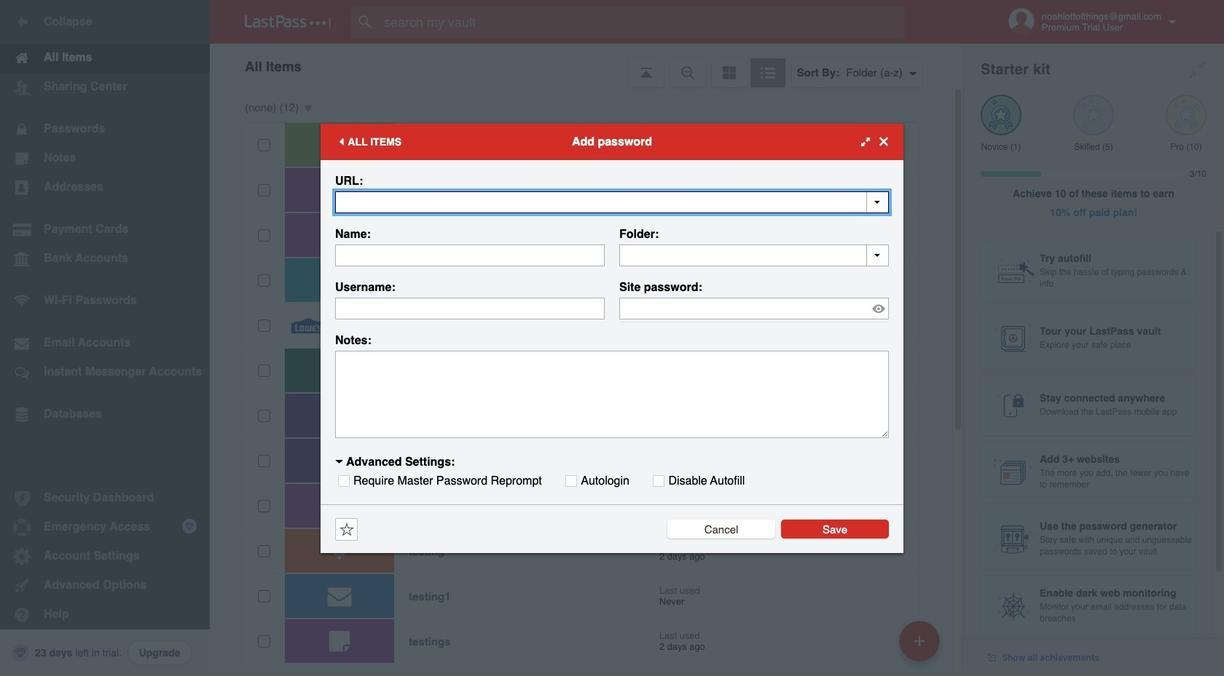 Task type: describe. For each thing, give the bounding box(es) containing it.
new item image
[[914, 636, 925, 647]]

new item navigation
[[894, 617, 949, 677]]

main navigation navigation
[[0, 0, 210, 677]]

vault options navigation
[[210, 44, 963, 87]]

Search search field
[[351, 6, 933, 38]]



Task type: vqa. For each thing, say whether or not it's contained in the screenshot.
caret right icon
no



Task type: locate. For each thing, give the bounding box(es) containing it.
lastpass image
[[245, 15, 331, 28]]

dialog
[[321, 124, 904, 553]]

None text field
[[335, 191, 889, 213], [335, 244, 605, 266], [335, 351, 889, 438], [335, 191, 889, 213], [335, 244, 605, 266], [335, 351, 889, 438]]

search my vault text field
[[351, 6, 933, 38]]

None text field
[[619, 244, 889, 266], [335, 298, 605, 320], [619, 244, 889, 266], [335, 298, 605, 320]]

None password field
[[619, 298, 889, 320]]



